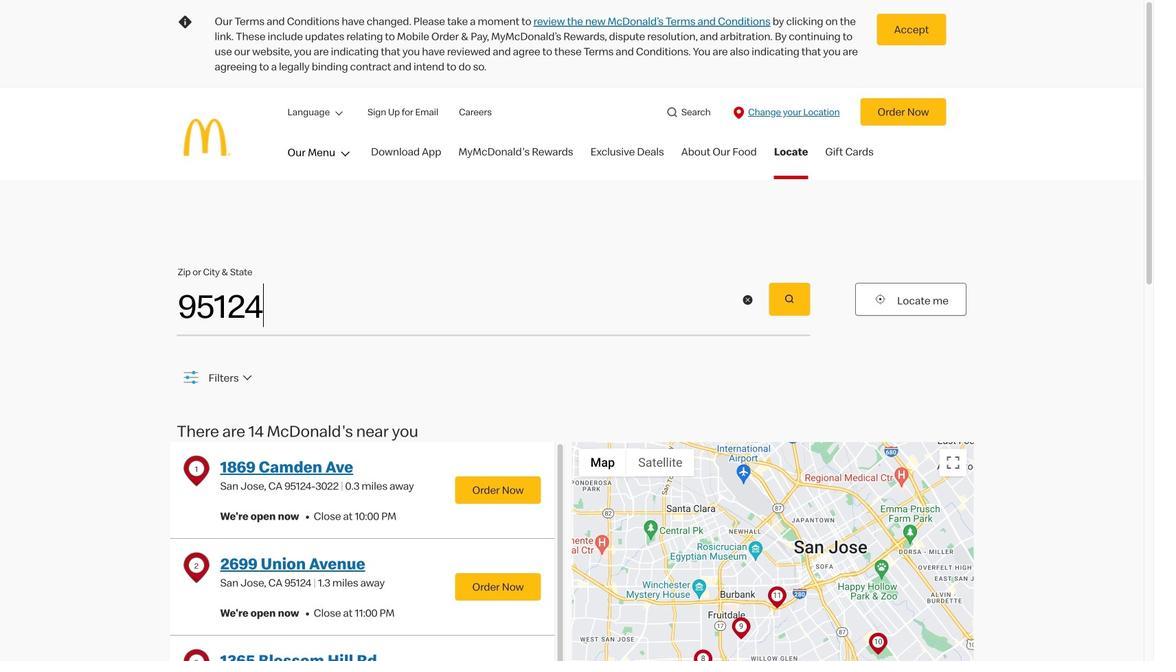 Task type: vqa. For each thing, say whether or not it's contained in the screenshot.
the sign up for email element
no



Task type: locate. For each thing, give the bounding box(es) containing it.
arrow down image
[[332, 107, 343, 116], [243, 376, 252, 381]]

1 horizontal spatial arrow down image
[[332, 107, 343, 116]]

menu bar
[[579, 449, 694, 477]]

1 vertical spatial arrow down image
[[243, 376, 252, 381]]

None search field
[[177, 266, 967, 421]]

0 horizontal spatial arrow down image
[[243, 376, 252, 381]]

None text field
[[177, 283, 727, 328]]

information image
[[177, 14, 193, 30]]

search image
[[665, 105, 680, 120]]



Task type: describe. For each thing, give the bounding box(es) containing it.
clear search text image
[[746, 298, 750, 302]]

mcdonald's home image
[[170, 100, 244, 175]]

google region
[[572, 443, 974, 662]]

search image
[[784, 295, 796, 304]]

location image
[[732, 105, 747, 121]]

0 vertical spatial arrow down image
[[332, 107, 343, 116]]

arrow down image
[[338, 152, 350, 157]]

secondary element
[[283, 98, 974, 126]]



